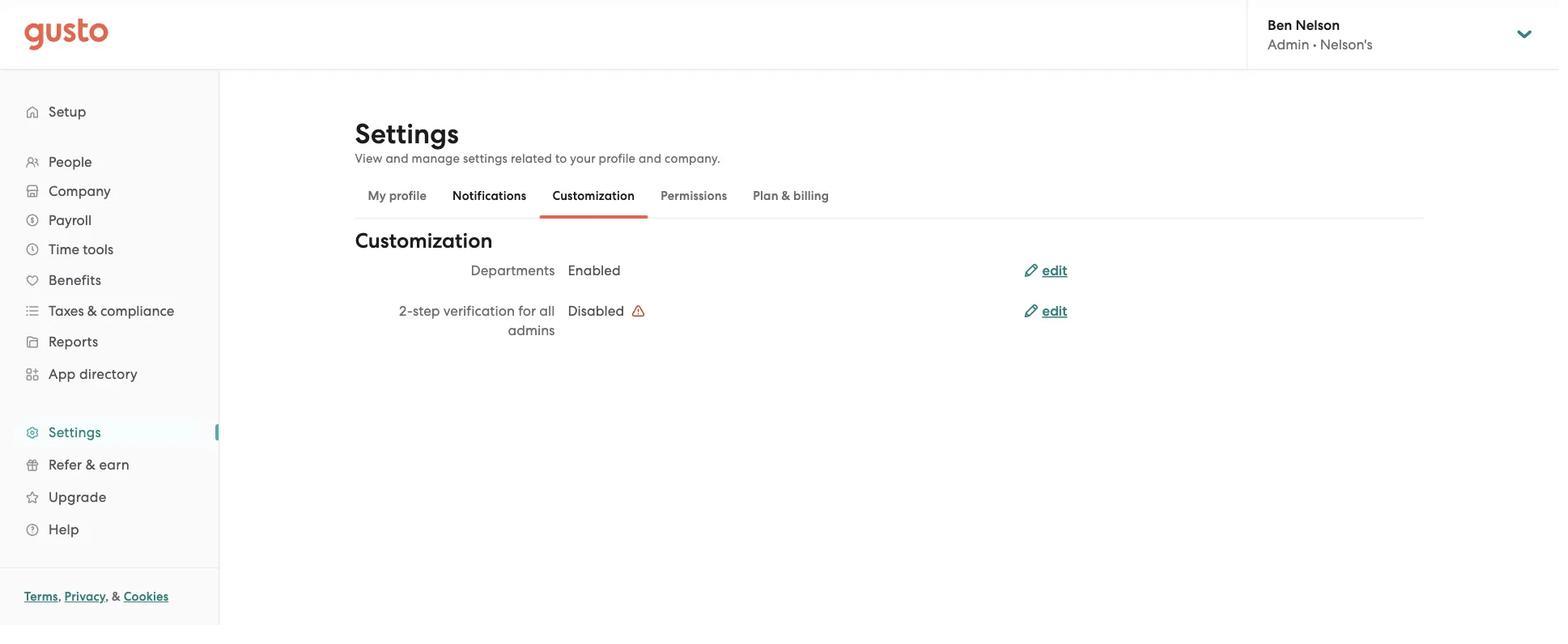 Task type: vqa. For each thing, say whether or not it's contained in the screenshot.
No,
no



Task type: locate. For each thing, give the bounding box(es) containing it.
1 and from the left
[[386, 151, 409, 166]]

1 horizontal spatial settings
[[355, 118, 459, 151]]

&
[[782, 189, 790, 203], [87, 303, 97, 319], [86, 457, 96, 473], [112, 589, 121, 604]]

permissions
[[661, 189, 727, 203]]

admin
[[1268, 36, 1310, 52]]

0 vertical spatial edit button
[[1025, 261, 1067, 281]]

disabled
[[568, 303, 628, 319]]

0 horizontal spatial customization
[[355, 229, 493, 253]]

settings up the "refer"
[[49, 424, 101, 440]]

terms , privacy , & cookies
[[24, 589, 169, 604]]

and left company.
[[639, 151, 662, 166]]

step
[[413, 303, 440, 319]]

taxes & compliance
[[49, 303, 174, 319]]

& inside dropdown button
[[87, 303, 97, 319]]

,
[[58, 589, 61, 604], [105, 589, 109, 604]]

refer & earn link
[[16, 450, 202, 479]]

0 horizontal spatial and
[[386, 151, 409, 166]]

terms link
[[24, 589, 58, 604]]

setup
[[49, 104, 86, 120]]

settings link
[[16, 418, 202, 447]]

& inside button
[[782, 189, 790, 203]]

& right plan
[[782, 189, 790, 203]]

0 vertical spatial settings
[[355, 118, 459, 151]]

setup link
[[16, 97, 202, 126]]

help
[[49, 521, 79, 538]]

refer
[[49, 457, 82, 473]]

1 horizontal spatial ,
[[105, 589, 109, 604]]

edit button
[[1025, 261, 1067, 281], [1025, 302, 1067, 321]]

upgrade
[[49, 489, 106, 505]]

0 vertical spatial profile
[[599, 151, 636, 166]]

and
[[386, 151, 409, 166], [639, 151, 662, 166]]

0 vertical spatial customization
[[552, 189, 635, 203]]

0 horizontal spatial settings
[[49, 424, 101, 440]]

1 horizontal spatial customization
[[552, 189, 635, 203]]

notifications button
[[440, 176, 540, 215]]

profile inside 'button'
[[389, 189, 427, 203]]

settings inside "list"
[[49, 424, 101, 440]]

customization down my profile 'button'
[[355, 229, 493, 253]]

list
[[0, 147, 219, 546]]

settings up manage
[[355, 118, 459, 151]]

edit for enabled
[[1042, 262, 1067, 279]]

edit
[[1042, 262, 1067, 279], [1042, 303, 1067, 319]]

& right the "taxes"
[[87, 303, 97, 319]]

time tools button
[[16, 235, 202, 264]]

settings
[[355, 118, 459, 151], [49, 424, 101, 440]]

gusto navigation element
[[0, 70, 219, 572]]

•
[[1313, 36, 1317, 52]]

list containing people
[[0, 147, 219, 546]]

1 vertical spatial edit button
[[1025, 302, 1067, 321]]

0 horizontal spatial profile
[[389, 189, 427, 203]]

view
[[355, 151, 383, 166]]

earn
[[99, 457, 129, 473]]

all
[[539, 303, 555, 319]]

plan & billing button
[[740, 176, 842, 215]]

app
[[49, 366, 76, 382]]

payroll button
[[16, 206, 202, 235]]

1 edit button from the top
[[1025, 261, 1067, 281]]

0 vertical spatial edit
[[1042, 262, 1067, 279]]

reports link
[[16, 327, 202, 356]]

my profile button
[[355, 176, 440, 215]]

& left earn
[[86, 457, 96, 473]]

profile right 'my'
[[389, 189, 427, 203]]

1 horizontal spatial profile
[[599, 151, 636, 166]]

to
[[555, 151, 567, 166]]

and right view
[[386, 151, 409, 166]]

profile right your
[[599, 151, 636, 166]]

profile
[[599, 151, 636, 166], [389, 189, 427, 203]]

settings inside settings view and manage settings related to your profile and company.
[[355, 118, 459, 151]]

, left the privacy link
[[58, 589, 61, 604]]

1 edit from the top
[[1042, 262, 1067, 279]]

1 vertical spatial settings
[[49, 424, 101, 440]]

edit button for enabled
[[1025, 261, 1067, 281]]

privacy
[[64, 589, 105, 604]]

2 , from the left
[[105, 589, 109, 604]]

edit for disabled
[[1042, 303, 1067, 319]]

permissions button
[[648, 176, 740, 215]]

customization down your
[[552, 189, 635, 203]]

1 vertical spatial profile
[[389, 189, 427, 203]]

0 horizontal spatial ,
[[58, 589, 61, 604]]

1 vertical spatial edit
[[1042, 303, 1067, 319]]

2-step verification for all admins
[[399, 303, 555, 338]]

compliance
[[100, 303, 174, 319]]

cookies button
[[124, 587, 169, 606]]

ben
[[1268, 16, 1292, 33]]

people button
[[16, 147, 202, 176]]

plan
[[753, 189, 779, 203]]

, left cookies
[[105, 589, 109, 604]]

customization
[[552, 189, 635, 203], [355, 229, 493, 253]]

& left cookies
[[112, 589, 121, 604]]

2 edit from the top
[[1042, 303, 1067, 319]]

2 edit button from the top
[[1025, 302, 1067, 321]]

1 horizontal spatial and
[[639, 151, 662, 166]]



Task type: describe. For each thing, give the bounding box(es) containing it.
benefits
[[49, 272, 101, 288]]

billing
[[793, 189, 829, 203]]

settings for settings
[[49, 424, 101, 440]]

manage
[[412, 151, 460, 166]]

profile inside settings view and manage settings related to your profile and company.
[[599, 151, 636, 166]]

company.
[[665, 151, 720, 166]]

people
[[49, 154, 92, 170]]

terms
[[24, 589, 58, 604]]

privacy link
[[64, 589, 105, 604]]

app directory link
[[16, 359, 202, 389]]

enabled
[[568, 262, 621, 278]]

your
[[570, 151, 596, 166]]

settings
[[463, 151, 508, 166]]

departments
[[471, 262, 555, 278]]

company
[[49, 183, 111, 199]]

admins
[[508, 322, 555, 338]]

time
[[49, 241, 79, 257]]

2 and from the left
[[639, 151, 662, 166]]

home image
[[24, 18, 108, 51]]

cookies
[[124, 589, 169, 604]]

directory
[[79, 366, 138, 382]]

& for earn
[[86, 457, 96, 473]]

1 vertical spatial customization
[[355, 229, 493, 253]]

plan & billing
[[753, 189, 829, 203]]

settings for settings view and manage settings related to your profile and company.
[[355, 118, 459, 151]]

1 , from the left
[[58, 589, 61, 604]]

settings view and manage settings related to your profile and company.
[[355, 118, 720, 166]]

reports
[[49, 334, 98, 350]]

related
[[511, 151, 552, 166]]

notifications
[[453, 189, 527, 203]]

taxes & compliance button
[[16, 296, 202, 325]]

benefits link
[[16, 266, 202, 295]]

verification
[[443, 303, 515, 319]]

2-
[[399, 303, 413, 319]]

taxes
[[49, 303, 84, 319]]

for
[[518, 303, 536, 319]]

my profile
[[368, 189, 427, 203]]

module__icon___go7vc image
[[632, 304, 645, 317]]

app directory
[[49, 366, 138, 382]]

& for billing
[[782, 189, 790, 203]]

company button
[[16, 176, 202, 206]]

refer & earn
[[49, 457, 129, 473]]

my
[[368, 189, 386, 203]]

ben nelson admin • nelson's
[[1268, 16, 1373, 52]]

help link
[[16, 515, 202, 544]]

tools
[[83, 241, 113, 257]]

payroll
[[49, 212, 92, 228]]

time tools
[[49, 241, 113, 257]]

nelson
[[1296, 16, 1340, 33]]

& for compliance
[[87, 303, 97, 319]]

customization button
[[540, 176, 648, 215]]

customization inside button
[[552, 189, 635, 203]]

nelson's
[[1320, 36, 1373, 52]]

settings tabs tab list
[[355, 173, 1424, 219]]

upgrade link
[[16, 483, 202, 512]]

edit button for disabled
[[1025, 302, 1067, 321]]



